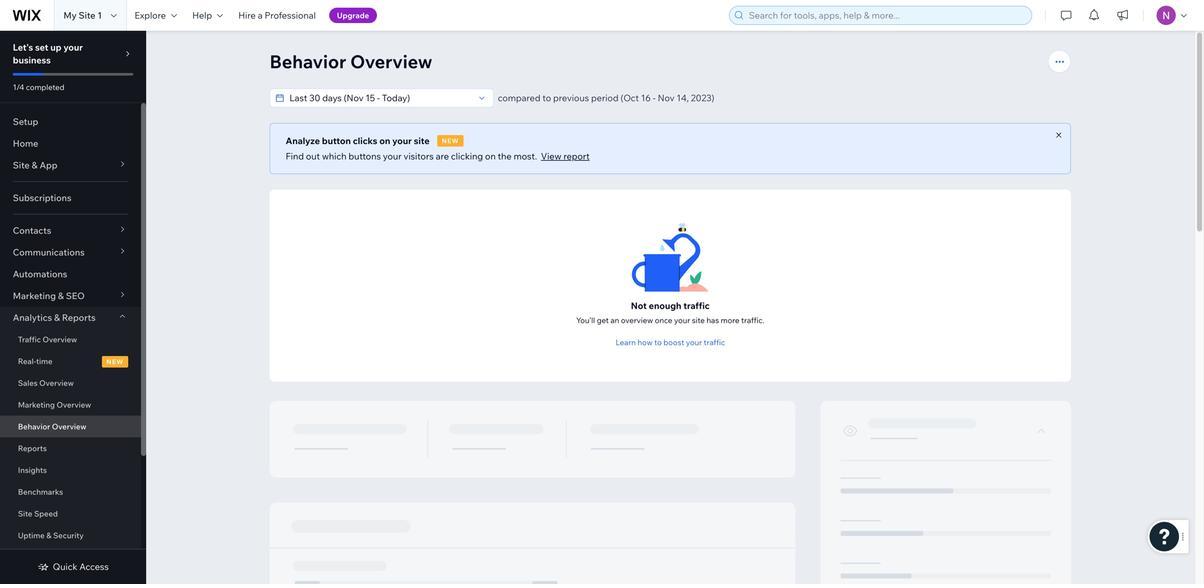 Task type: vqa. For each thing, say whether or not it's contained in the screenshot.
Info
no



Task type: describe. For each thing, give the bounding box(es) containing it.
marketing & seo
[[13, 291, 85, 302]]

sales
[[18, 379, 38, 388]]

site & app
[[13, 160, 57, 171]]

page skeleton image
[[270, 401, 1071, 585]]

compared
[[498, 92, 541, 104]]

site & app button
[[0, 155, 141, 176]]

let's set up your business
[[13, 42, 83, 66]]

explore
[[135, 10, 166, 21]]

Search for tools, apps, help & more... field
[[745, 6, 1028, 24]]

real-time
[[18, 357, 52, 367]]

buttons
[[349, 151, 381, 162]]

access
[[79, 562, 109, 573]]

setup
[[13, 116, 38, 127]]

1 vertical spatial traffic
[[704, 338, 725, 348]]

boost
[[664, 338, 684, 348]]

automations link
[[0, 264, 141, 285]]

traffic overview link
[[0, 329, 141, 351]]

behavior overview inside behavior overview link
[[18, 422, 86, 432]]

view report button
[[541, 151, 590, 162]]

out
[[306, 151, 320, 162]]

setup link
[[0, 111, 141, 133]]

an
[[611, 316, 619, 325]]

1 horizontal spatial behavior
[[270, 50, 346, 73]]

my site 1
[[63, 10, 102, 21]]

completed
[[26, 82, 65, 92]]

-
[[653, 92, 656, 104]]

are
[[436, 151, 449, 162]]

marketing for marketing & seo
[[13, 291, 56, 302]]

hire a professional link
[[231, 0, 324, 31]]

1/4 completed
[[13, 82, 65, 92]]

let's
[[13, 42, 33, 53]]

14,
[[677, 92, 689, 104]]

& for marketing
[[58, 291, 64, 302]]

clicks
[[353, 135, 377, 147]]

uptime & security link
[[0, 525, 141, 547]]

behavior inside sidebar element
[[18, 422, 50, 432]]

overview
[[621, 316, 653, 325]]

0 vertical spatial site
[[414, 135, 430, 147]]

you'll
[[576, 316, 595, 325]]

nov
[[658, 92, 675, 104]]

subscriptions
[[13, 192, 71, 204]]

help
[[192, 10, 212, 21]]

your inside let's set up your business
[[63, 42, 83, 53]]

marketing overview
[[18, 400, 91, 410]]

your for learn
[[686, 338, 702, 348]]

site for site & app
[[13, 160, 30, 171]]

has
[[707, 316, 719, 325]]

marketing overview link
[[0, 394, 141, 416]]

1 horizontal spatial behavior overview
[[270, 50, 432, 73]]

0 vertical spatial to
[[543, 92, 551, 104]]

visitors
[[404, 151, 434, 162]]

quick access button
[[37, 562, 109, 573]]

professional
[[265, 10, 316, 21]]

how
[[638, 338, 653, 348]]

& for site
[[32, 160, 38, 171]]

& for uptime
[[46, 531, 51, 541]]

home link
[[0, 133, 141, 155]]

my
[[63, 10, 77, 21]]

communications
[[13, 247, 85, 258]]

& for analytics
[[54, 312, 60, 324]]

uptime & security
[[18, 531, 84, 541]]

insights
[[18, 466, 47, 476]]

most.
[[514, 151, 537, 162]]

marketing for marketing overview
[[18, 400, 55, 410]]

uptime
[[18, 531, 45, 541]]

0 vertical spatial site
[[79, 10, 95, 21]]

automations
[[13, 269, 67, 280]]

enough
[[649, 300, 682, 312]]

analytics
[[13, 312, 52, 324]]

traffic.
[[741, 316, 765, 325]]

home
[[13, 138, 38, 149]]

new inside sidebar element
[[106, 358, 124, 366]]

site inside not enough traffic you'll get an overview once your site has more traffic.
[[692, 316, 705, 325]]

overview for "sales overview" link
[[39, 379, 74, 388]]

not
[[631, 300, 647, 312]]

contacts button
[[0, 220, 141, 242]]

overview for marketing overview link
[[57, 400, 91, 410]]

1/4
[[13, 82, 24, 92]]

upgrade
[[337, 11, 369, 20]]

2023)
[[691, 92, 715, 104]]



Task type: locate. For each thing, give the bounding box(es) containing it.
0 vertical spatial behavior
[[270, 50, 346, 73]]

1 vertical spatial behavior
[[18, 422, 50, 432]]

& inside marketing & seo 'dropdown button'
[[58, 291, 64, 302]]

up
[[50, 42, 61, 53]]

contacts
[[13, 225, 51, 236]]

find out which buttons your visitors are clicking on the most. view report
[[286, 151, 590, 162]]

overview inside marketing overview link
[[57, 400, 91, 410]]

on left the
[[485, 151, 496, 162]]

reports link
[[0, 438, 141, 460]]

traffic overview
[[18, 335, 77, 345]]

1 horizontal spatial on
[[485, 151, 496, 162]]

behavior overview down marketing overview
[[18, 422, 86, 432]]

a
[[258, 10, 263, 21]]

site left speed
[[18, 510, 32, 519]]

marketing up the analytics
[[13, 291, 56, 302]]

site left has
[[692, 316, 705, 325]]

hire a professional
[[238, 10, 316, 21]]

0 vertical spatial on
[[379, 135, 390, 147]]

site speed link
[[0, 503, 141, 525]]

learn
[[616, 338, 636, 348]]

clicking
[[451, 151, 483, 162]]

0 horizontal spatial on
[[379, 135, 390, 147]]

overview down the upgrade button
[[350, 50, 432, 73]]

previous
[[553, 92, 589, 104]]

hire
[[238, 10, 256, 21]]

speed
[[34, 510, 58, 519]]

& left app
[[32, 160, 38, 171]]

analytics & reports button
[[0, 307, 141, 329]]

1 vertical spatial site
[[13, 160, 30, 171]]

learn how to boost your traffic
[[616, 338, 725, 348]]

your for analyze
[[392, 135, 412, 147]]

compared to previous period (oct 16 - nov 14, 2023)
[[498, 92, 715, 104]]

0 horizontal spatial site
[[414, 135, 430, 147]]

overview up marketing overview
[[39, 379, 74, 388]]

to right how
[[655, 338, 662, 348]]

0 vertical spatial reports
[[62, 312, 96, 324]]

sales overview
[[18, 379, 74, 388]]

site up visitors
[[414, 135, 430, 147]]

business
[[13, 55, 51, 66]]

overview inside behavior overview link
[[52, 422, 86, 432]]

upgrade button
[[329, 8, 377, 23]]

site
[[414, 135, 430, 147], [692, 316, 705, 325]]

1 horizontal spatial new
[[442, 137, 459, 145]]

marketing down sales
[[18, 400, 55, 410]]

analyze button clicks on your site
[[286, 135, 430, 147]]

1 vertical spatial marketing
[[18, 400, 55, 410]]

& down marketing & seo
[[54, 312, 60, 324]]

your right the boost on the right
[[686, 338, 702, 348]]

0 horizontal spatial reports
[[18, 444, 47, 454]]

traffic inside not enough traffic you'll get an overview once your site has more traffic.
[[684, 300, 710, 312]]

on
[[379, 135, 390, 147], [485, 151, 496, 162]]

view
[[541, 151, 562, 162]]

site
[[79, 10, 95, 21], [13, 160, 30, 171], [18, 510, 32, 519]]

to
[[543, 92, 551, 104], [655, 338, 662, 348]]

help button
[[185, 0, 231, 31]]

1 vertical spatial reports
[[18, 444, 47, 454]]

app
[[40, 160, 57, 171]]

& left seo
[[58, 291, 64, 302]]

behavior down marketing overview
[[18, 422, 50, 432]]

overview down marketing overview link
[[52, 422, 86, 432]]

0 vertical spatial traffic
[[684, 300, 710, 312]]

behavior overview
[[270, 50, 432, 73], [18, 422, 86, 432]]

behavior down professional
[[270, 50, 346, 73]]

0 horizontal spatial behavior
[[18, 422, 50, 432]]

marketing
[[13, 291, 56, 302], [18, 400, 55, 410]]

your right the "once"
[[674, 316, 690, 325]]

behavior overview link
[[0, 416, 141, 438]]

None field
[[286, 89, 474, 107]]

your left visitors
[[383, 151, 402, 162]]

0 vertical spatial marketing
[[13, 291, 56, 302]]

subscriptions link
[[0, 187, 141, 209]]

marketing inside marketing & seo 'dropdown button'
[[13, 291, 56, 302]]

site down home
[[13, 160, 30, 171]]

once
[[655, 316, 673, 325]]

0 horizontal spatial to
[[543, 92, 551, 104]]

1 horizontal spatial to
[[655, 338, 662, 348]]

time
[[36, 357, 52, 367]]

new up are
[[442, 137, 459, 145]]

more
[[721, 316, 740, 325]]

learn how to boost your traffic link
[[616, 337, 725, 349]]

find
[[286, 151, 304, 162]]

analytics & reports
[[13, 312, 96, 324]]

behavior
[[270, 50, 346, 73], [18, 422, 50, 432]]

overview for behavior overview link
[[52, 422, 86, 432]]

sidebar element
[[0, 31, 146, 585]]

0 vertical spatial new
[[442, 137, 459, 145]]

real-
[[18, 357, 36, 367]]

1 horizontal spatial site
[[692, 316, 705, 325]]

1 vertical spatial behavior overview
[[18, 422, 86, 432]]

(oct
[[621, 92, 639, 104]]

& right the uptime
[[46, 531, 51, 541]]

marketing & seo button
[[0, 285, 141, 307]]

marketing inside marketing overview link
[[18, 400, 55, 410]]

security
[[53, 531, 84, 541]]

quick
[[53, 562, 77, 573]]

communications button
[[0, 242, 141, 264]]

reports down seo
[[62, 312, 96, 324]]

behavior overview down the upgrade button
[[270, 50, 432, 73]]

insights link
[[0, 460, 141, 482]]

new up "sales overview" link
[[106, 358, 124, 366]]

0 horizontal spatial behavior overview
[[18, 422, 86, 432]]

overview down the "analytics & reports" at the left
[[43, 335, 77, 345]]

benchmarks link
[[0, 482, 141, 503]]

to left previous
[[543, 92, 551, 104]]

site for site speed
[[18, 510, 32, 519]]

& inside uptime & security link
[[46, 531, 51, 541]]

on right clicks
[[379, 135, 390, 147]]

1 vertical spatial new
[[106, 358, 124, 366]]

& inside 'analytics & reports' "dropdown button"
[[54, 312, 60, 324]]

your for find
[[383, 151, 402, 162]]

overview down "sales overview" link
[[57, 400, 91, 410]]

the
[[498, 151, 512, 162]]

get
[[597, 316, 609, 325]]

button
[[322, 135, 351, 147]]

1 horizontal spatial reports
[[62, 312, 96, 324]]

overview for traffic overview "link"
[[43, 335, 77, 345]]

your up visitors
[[392, 135, 412, 147]]

benchmarks
[[18, 488, 63, 497]]

0 horizontal spatial new
[[106, 358, 124, 366]]

analyze
[[286, 135, 320, 147]]

0 vertical spatial behavior overview
[[270, 50, 432, 73]]

traffic up has
[[684, 300, 710, 312]]

traffic down has
[[704, 338, 725, 348]]

site left 1
[[79, 10, 95, 21]]

your inside not enough traffic you'll get an overview once your site has more traffic.
[[674, 316, 690, 325]]

your right the up
[[63, 42, 83, 53]]

overview inside "sales overview" link
[[39, 379, 74, 388]]

traffic
[[684, 300, 710, 312], [704, 338, 725, 348]]

set
[[35, 42, 48, 53]]

1 vertical spatial site
[[692, 316, 705, 325]]

1 vertical spatial to
[[655, 338, 662, 348]]

1
[[98, 10, 102, 21]]

16
[[641, 92, 651, 104]]

site speed
[[18, 510, 58, 519]]

report
[[564, 151, 590, 162]]

site inside dropdown button
[[13, 160, 30, 171]]

seo
[[66, 291, 85, 302]]

traffic
[[18, 335, 41, 345]]

reports up insights
[[18, 444, 47, 454]]

reports inside "dropdown button"
[[62, 312, 96, 324]]

1 vertical spatial on
[[485, 151, 496, 162]]

quick access
[[53, 562, 109, 573]]

not enough traffic you'll get an overview once your site has more traffic.
[[576, 300, 765, 325]]

& inside site & app dropdown button
[[32, 160, 38, 171]]

2 vertical spatial site
[[18, 510, 32, 519]]

overview inside traffic overview "link"
[[43, 335, 77, 345]]

period
[[591, 92, 619, 104]]



